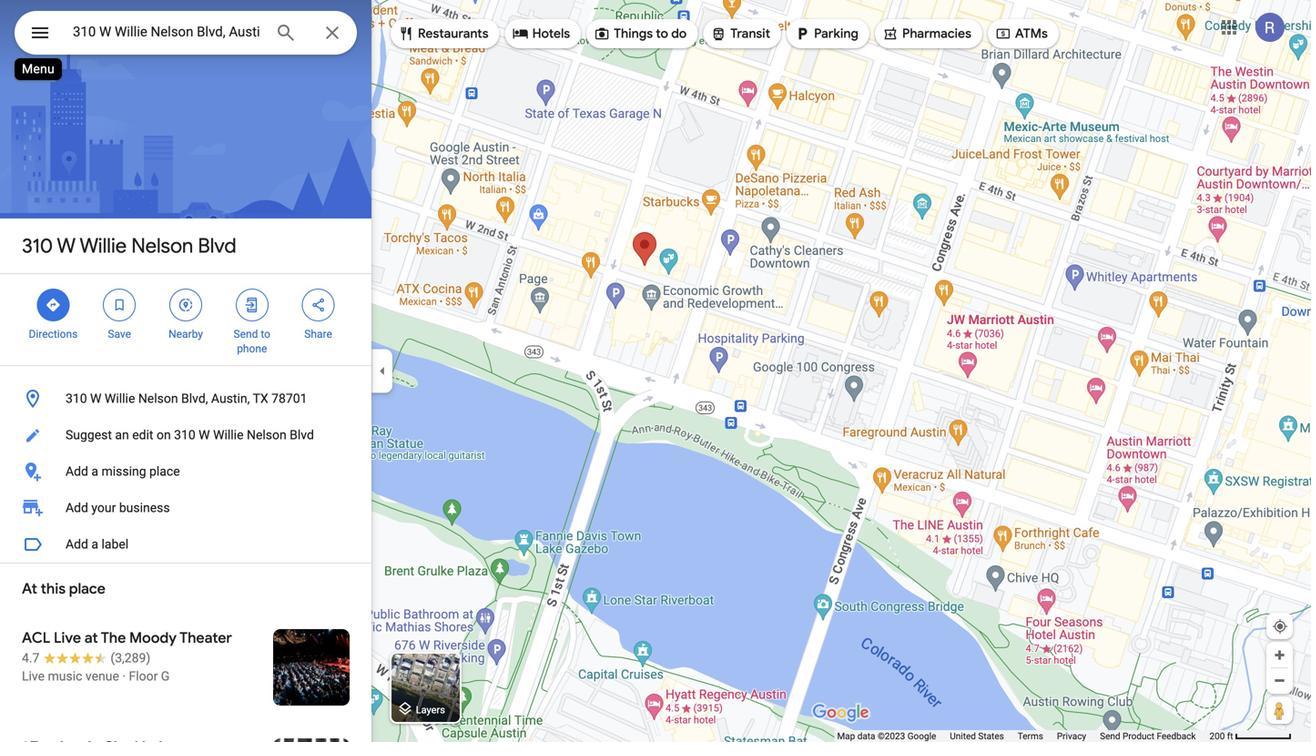 Task type: vqa. For each thing, say whether or not it's contained in the screenshot.
3rd hr from the top
no



Task type: locate. For each thing, give the bounding box(es) containing it.
send left product
[[1100, 731, 1121, 742]]

zoom out image
[[1273, 674, 1287, 688]]

add a label
[[66, 537, 129, 552]]

suggest an edit on 310 w willie nelson blvd
[[66, 428, 314, 443]]

live down 4.7
[[22, 669, 45, 684]]

0 horizontal spatial live
[[22, 669, 45, 684]]

add a missing place
[[66, 464, 180, 479]]

willie down austin, on the left bottom
[[213, 428, 244, 443]]

None field
[[73, 21, 260, 43]]

200 ft button
[[1210, 731, 1292, 742]]

1 vertical spatial nelson
[[138, 391, 178, 406]]

add down suggest
[[66, 464, 88, 479]]

google
[[908, 731, 936, 742]]

place down on
[[149, 464, 180, 479]]

0 horizontal spatial w
[[57, 233, 76, 259]]

send inside button
[[1100, 731, 1121, 742]]

place right this
[[69, 580, 105, 598]]

0 horizontal spatial place
[[69, 580, 105, 598]]

1 horizontal spatial place
[[149, 464, 180, 479]]

1 add from the top
[[66, 464, 88, 479]]


[[794, 24, 811, 44]]

add inside button
[[66, 464, 88, 479]]

blvd
[[198, 233, 236, 259], [290, 428, 314, 443]]

map data ©2023 google
[[837, 731, 936, 742]]


[[711, 24, 727, 44]]

2 vertical spatial 310
[[174, 428, 196, 443]]

tx
[[253, 391, 268, 406]]

willie
[[80, 233, 127, 259], [105, 391, 135, 406], [213, 428, 244, 443]]

g
[[161, 669, 170, 684]]

send for send product feedback
[[1100, 731, 1121, 742]]

1 vertical spatial 310
[[66, 391, 87, 406]]

at
[[22, 580, 37, 598]]

united states button
[[950, 730, 1004, 742]]

none field inside 310 w willie nelson blvd, austin, tx 78701 field
[[73, 21, 260, 43]]

0 vertical spatial send
[[234, 328, 258, 341]]

to inside send to phone
[[261, 328, 270, 341]]

live left at
[[54, 629, 81, 647]]

w up suggest
[[90, 391, 102, 406]]

at this place
[[22, 580, 105, 598]]

w up 
[[57, 233, 76, 259]]

·
[[122, 669, 126, 684]]

0 vertical spatial blvd
[[198, 233, 236, 259]]

1 vertical spatial add
[[66, 500, 88, 515]]

w
[[57, 233, 76, 259], [90, 391, 102, 406], [199, 428, 210, 443]]

add left label at the bottom left of the page
[[66, 537, 88, 552]]

willie up ""
[[80, 233, 127, 259]]

add inside button
[[66, 537, 88, 552]]

310 w willie nelson blvd main content
[[0, 0, 372, 742]]

1 vertical spatial send
[[1100, 731, 1121, 742]]

a left missing
[[91, 464, 98, 479]]

footer
[[837, 730, 1210, 742]]

send up phone
[[234, 328, 258, 341]]

feedback
[[1157, 731, 1196, 742]]

phone
[[237, 342, 267, 355]]


[[45, 295, 61, 315]]

2 vertical spatial add
[[66, 537, 88, 552]]


[[594, 24, 610, 44]]

this
[[41, 580, 66, 598]]

live music venue · floor g
[[22, 669, 170, 684]]

78701
[[272, 391, 307, 406]]

blvd down the 78701
[[290, 428, 314, 443]]

0 vertical spatial live
[[54, 629, 81, 647]]

0 vertical spatial place
[[149, 464, 180, 479]]

data
[[858, 731, 876, 742]]

1 vertical spatial blvd
[[290, 428, 314, 443]]

4.7 stars 3,289 reviews image
[[22, 649, 150, 668]]

2 horizontal spatial 310
[[174, 428, 196, 443]]

a inside button
[[91, 537, 98, 552]]

2 a from the top
[[91, 537, 98, 552]]

0 vertical spatial willie
[[80, 233, 127, 259]]

save
[[108, 328, 131, 341]]

nelson
[[131, 233, 193, 259], [138, 391, 178, 406], [247, 428, 287, 443]]

0 horizontal spatial send
[[234, 328, 258, 341]]

share
[[304, 328, 332, 341]]

3 add from the top
[[66, 537, 88, 552]]

1 horizontal spatial to
[[656, 25, 668, 42]]

a left label at the bottom left of the page
[[91, 537, 98, 552]]

1 horizontal spatial 310
[[66, 391, 87, 406]]

united states
[[950, 731, 1004, 742]]

 search field
[[15, 11, 357, 58]]

hotels
[[532, 25, 570, 42]]

2 vertical spatial willie
[[213, 428, 244, 443]]

a
[[91, 464, 98, 479], [91, 537, 98, 552]]

send inside send to phone
[[234, 328, 258, 341]]

a for missing
[[91, 464, 98, 479]]

footer inside google maps element
[[837, 730, 1210, 742]]

0 horizontal spatial to
[[261, 328, 270, 341]]

0 horizontal spatial 310
[[22, 233, 53, 259]]

privacy button
[[1057, 730, 1087, 742]]

2 horizontal spatial w
[[199, 428, 210, 443]]

acl live at the moody theater
[[22, 629, 232, 647]]

business
[[119, 500, 170, 515]]

©2023
[[878, 731, 905, 742]]

place inside add a missing place button
[[149, 464, 180, 479]]

1 horizontal spatial live
[[54, 629, 81, 647]]


[[310, 295, 327, 315]]

blvd up actions for 310 w willie nelson blvd region
[[198, 233, 236, 259]]

a inside button
[[91, 464, 98, 479]]

states
[[978, 731, 1004, 742]]

things
[[614, 25, 653, 42]]

0 vertical spatial w
[[57, 233, 76, 259]]

1 vertical spatial a
[[91, 537, 98, 552]]

0 vertical spatial 310
[[22, 233, 53, 259]]

0 vertical spatial a
[[91, 464, 98, 479]]


[[178, 295, 194, 315]]

1 horizontal spatial send
[[1100, 731, 1121, 742]]

send
[[234, 328, 258, 341], [1100, 731, 1121, 742]]

add left your on the left of page
[[66, 500, 88, 515]]

willie up an
[[105, 391, 135, 406]]

missing
[[102, 464, 146, 479]]

310 up 
[[22, 233, 53, 259]]

1 vertical spatial to
[[261, 328, 270, 341]]

add
[[66, 464, 88, 479], [66, 500, 88, 515], [66, 537, 88, 552]]

to up phone
[[261, 328, 270, 341]]

310
[[22, 233, 53, 259], [66, 391, 87, 406], [174, 428, 196, 443]]

nelson down tx at the bottom of the page
[[247, 428, 287, 443]]

0 horizontal spatial blvd
[[198, 233, 236, 259]]

1 vertical spatial w
[[90, 391, 102, 406]]

1 horizontal spatial w
[[90, 391, 102, 406]]

0 vertical spatial nelson
[[131, 233, 193, 259]]

pharmacies
[[902, 25, 972, 42]]

0 vertical spatial to
[[656, 25, 668, 42]]

at
[[85, 629, 98, 647]]

1 vertical spatial willie
[[105, 391, 135, 406]]

1 horizontal spatial blvd
[[290, 428, 314, 443]]

place
[[149, 464, 180, 479], [69, 580, 105, 598]]

4.7
[[22, 651, 40, 666]]

w for 310 w willie nelson blvd, austin, tx 78701
[[90, 391, 102, 406]]

 restaurants
[[398, 24, 489, 44]]

 things to do
[[594, 24, 687, 44]]

edit
[[132, 428, 153, 443]]

w down blvd,
[[199, 428, 210, 443]]

nelson left blvd,
[[138, 391, 178, 406]]

your
[[91, 500, 116, 515]]

310 w willie nelson blvd, austin, tx 78701
[[66, 391, 307, 406]]

 atms
[[995, 24, 1048, 44]]

floor
[[129, 669, 158, 684]]

nelson up 
[[131, 233, 193, 259]]

w for 310 w willie nelson blvd
[[57, 233, 76, 259]]

310 w willie nelson blvd, austin, tx 78701 button
[[0, 381, 372, 417]]

2 add from the top
[[66, 500, 88, 515]]

1 a from the top
[[91, 464, 98, 479]]

310 for 310 w willie nelson blvd, austin, tx 78701
[[66, 391, 87, 406]]

privacy
[[1057, 731, 1087, 742]]

to left do
[[656, 25, 668, 42]]

2 vertical spatial w
[[199, 428, 210, 443]]

310 up suggest
[[66, 391, 87, 406]]

footer containing map data ©2023 google
[[837, 730, 1210, 742]]

0 vertical spatial add
[[66, 464, 88, 479]]

310 right on
[[174, 428, 196, 443]]

to
[[656, 25, 668, 42], [261, 328, 270, 341]]



Task type: describe. For each thing, give the bounding box(es) containing it.
add for add a label
[[66, 537, 88, 552]]


[[244, 295, 260, 315]]

terms button
[[1018, 730, 1043, 742]]


[[882, 24, 899, 44]]

 hotels
[[512, 24, 570, 44]]

google maps element
[[0, 0, 1311, 742]]

nelson for blvd,
[[138, 391, 178, 406]]


[[512, 24, 529, 44]]

add your business link
[[0, 490, 372, 526]]

2 vertical spatial nelson
[[247, 428, 287, 443]]

transit
[[731, 25, 770, 42]]

suggest
[[66, 428, 112, 443]]

add for add your business
[[66, 500, 88, 515]]

310 w willie nelson blvd
[[22, 233, 236, 259]]

label
[[102, 537, 129, 552]]


[[398, 24, 414, 44]]

 parking
[[794, 24, 859, 44]]

nearby
[[169, 328, 203, 341]]

ft
[[1227, 731, 1233, 742]]

collapse side panel image
[[372, 361, 392, 381]]

on
[[157, 428, 171, 443]]

200 ft
[[1210, 731, 1233, 742]]


[[995, 24, 1012, 44]]

an
[[115, 428, 129, 443]]

acl
[[22, 629, 50, 647]]

layers
[[416, 704, 445, 716]]

the
[[101, 629, 126, 647]]

terms
[[1018, 731, 1043, 742]]

atms
[[1015, 25, 1048, 42]]

theater
[[179, 629, 232, 647]]

send product feedback button
[[1100, 730, 1196, 742]]

 button
[[15, 11, 66, 58]]

(3,289)
[[111, 651, 150, 666]]

show street view coverage image
[[1267, 697, 1293, 724]]

blvd inside button
[[290, 428, 314, 443]]

actions for 310 w willie nelson blvd region
[[0, 274, 372, 365]]

do
[[671, 25, 687, 42]]

310 W Willie Nelson Blvd, Austin, TX 78701 field
[[15, 11, 357, 55]]

moody
[[129, 629, 177, 647]]

united
[[950, 731, 976, 742]]

add your business
[[66, 500, 170, 515]]

willie for 310 w willie nelson blvd, austin, tx 78701
[[105, 391, 135, 406]]

map
[[837, 731, 855, 742]]

google account: ruby anderson  
(rubyanndersson@gmail.com) image
[[1256, 13, 1285, 42]]

200
[[1210, 731, 1225, 742]]

send product feedback
[[1100, 731, 1196, 742]]

restaurants
[[418, 25, 489, 42]]

a for label
[[91, 537, 98, 552]]

directions
[[29, 328, 78, 341]]

add a label button
[[0, 526, 372, 563]]

send for send to phone
[[234, 328, 258, 341]]

parking
[[814, 25, 859, 42]]

austin,
[[211, 391, 250, 406]]

suggest an edit on 310 w willie nelson blvd button
[[0, 417, 372, 454]]

 transit
[[711, 24, 770, 44]]

zoom in image
[[1273, 648, 1287, 662]]

310 for 310 w willie nelson blvd
[[22, 233, 53, 259]]

show your location image
[[1272, 618, 1289, 635]]

nelson for blvd
[[131, 233, 193, 259]]


[[29, 20, 51, 46]]

blvd,
[[181, 391, 208, 406]]

1 vertical spatial live
[[22, 669, 45, 684]]

product
[[1123, 731, 1155, 742]]

add for add a missing place
[[66, 464, 88, 479]]

send to phone
[[234, 328, 270, 355]]

1 vertical spatial place
[[69, 580, 105, 598]]

willie for 310 w willie nelson blvd
[[80, 233, 127, 259]]


[[111, 295, 128, 315]]

venue
[[86, 669, 119, 684]]

to inside  things to do
[[656, 25, 668, 42]]

music
[[48, 669, 82, 684]]

add a missing place button
[[0, 454, 372, 490]]

 pharmacies
[[882, 24, 972, 44]]



